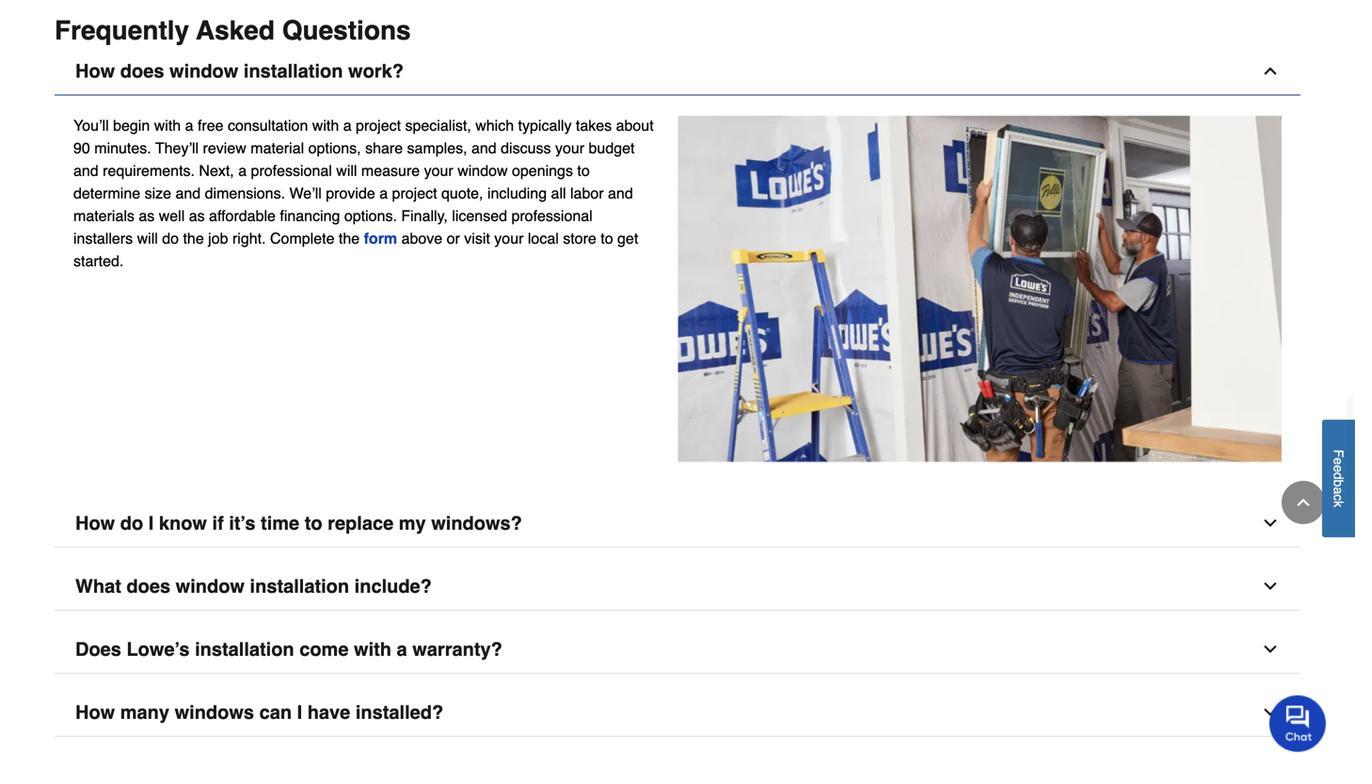 Task type: locate. For each thing, give the bounding box(es) containing it.
0 vertical spatial project
[[356, 117, 401, 134]]

time
[[261, 513, 300, 534]]

2 as from the left
[[189, 207, 205, 224]]

to inside above or visit your local store to get started.
[[601, 230, 613, 247]]

how for how does window installation work?
[[75, 60, 115, 82]]

1 vertical spatial project
[[392, 184, 437, 202]]

lowe's
[[127, 639, 190, 661]]

does down frequently
[[120, 60, 164, 82]]

your inside above or visit your local store to get started.
[[495, 230, 524, 247]]

chevron down image
[[1262, 514, 1280, 533]]

0 vertical spatial to
[[577, 162, 590, 179]]

professional
[[251, 162, 332, 179], [512, 207, 593, 224]]

as
[[139, 207, 155, 224], [189, 207, 205, 224]]

do inside button
[[120, 513, 143, 534]]

professional up we'll
[[251, 162, 332, 179]]

installation down 'how do i know if it's time to replace my windows?'
[[250, 576, 349, 597]]

2 e from the top
[[1332, 465, 1347, 472]]

takes
[[576, 117, 612, 134]]

window down frequently asked questions
[[169, 60, 238, 82]]

i
[[149, 513, 154, 534], [297, 702, 302, 724]]

0 vertical spatial i
[[149, 513, 154, 534]]

2 how from the top
[[75, 513, 115, 534]]

how for how do i know if it's time to replace my windows?
[[75, 513, 115, 534]]

above
[[402, 230, 443, 247]]

chevron down image inside what does window installation include? 'button'
[[1262, 577, 1280, 596]]

2 horizontal spatial with
[[354, 639, 392, 661]]

does inside button
[[120, 60, 164, 82]]

chevron down image for warranty?
[[1262, 640, 1280, 659]]

the down 'options.'
[[339, 230, 360, 247]]

does
[[120, 60, 164, 82], [127, 576, 171, 597]]

professional down all
[[512, 207, 593, 224]]

1 how from the top
[[75, 60, 115, 82]]

how left "many" at bottom left
[[75, 702, 115, 724]]

how down frequently
[[75, 60, 115, 82]]

1 horizontal spatial do
[[162, 230, 179, 247]]

it's
[[229, 513, 256, 534]]

a
[[185, 117, 193, 134], [343, 117, 352, 134], [238, 162, 247, 179], [380, 184, 388, 202], [1332, 487, 1347, 494], [397, 639, 407, 661]]

chevron up image
[[1262, 62, 1280, 80], [1294, 493, 1313, 512]]

next,
[[199, 162, 234, 179]]

does inside 'button'
[[127, 576, 171, 597]]

to
[[577, 162, 590, 179], [601, 230, 613, 247], [305, 513, 323, 534]]

to right "time" at the bottom left of the page
[[305, 513, 323, 534]]

90
[[73, 139, 90, 157]]

0 vertical spatial chevron down image
[[1262, 577, 1280, 596]]

will
[[336, 162, 357, 179], [137, 230, 158, 247]]

installed?
[[356, 702, 444, 724]]

what
[[75, 576, 121, 597]]

1 horizontal spatial your
[[495, 230, 524, 247]]

0 vertical spatial does
[[120, 60, 164, 82]]

discuss
[[501, 139, 551, 157]]

with up they'll
[[154, 117, 181, 134]]

with up options,
[[312, 117, 339, 134]]

determine
[[73, 184, 140, 202]]

0 horizontal spatial chevron up image
[[1262, 62, 1280, 80]]

0 horizontal spatial do
[[120, 513, 143, 534]]

c
[[1332, 494, 1347, 501]]

window up the quote,
[[458, 162, 508, 179]]

with right come
[[354, 639, 392, 661]]

provide
[[326, 184, 375, 202]]

installers
[[73, 230, 133, 247]]

0 horizontal spatial the
[[183, 230, 204, 247]]

1 vertical spatial how
[[75, 513, 115, 534]]

as right well at the top left
[[189, 207, 205, 224]]

to inside button
[[305, 513, 323, 534]]

1 horizontal spatial to
[[577, 162, 590, 179]]

a left free
[[185, 117, 193, 134]]

window inside you'll begin with a free consultation with a project specialist, which typically takes about 90 minutes. they'll review material options, share samples, and discuss your budget and requirements. next, a professional will measure your window openings to determine size and dimensions. we'll provide a project quote, including all labor and materials as well as affordable financing options. finally, licensed professional installers will do the job right. complete the
[[458, 162, 508, 179]]

3 how from the top
[[75, 702, 115, 724]]

0 horizontal spatial professional
[[251, 162, 332, 179]]

your
[[555, 139, 585, 157], [424, 162, 454, 179], [495, 230, 524, 247]]

job
[[208, 230, 228, 247]]

how up 'what'
[[75, 513, 115, 534]]

installation down what does window installation include?
[[195, 639, 294, 661]]

you'll begin with a free consultation with a project specialist, which typically takes about 90 minutes. they'll review material options, share samples, and discuss your budget and requirements. next, a professional will measure your window openings to determine size and dimensions. we'll provide a project quote, including all labor and materials as well as affordable financing options. finally, licensed professional installers will do the job right. complete the
[[73, 117, 654, 247]]

window inside 'button'
[[176, 576, 245, 597]]

a inside button
[[397, 639, 407, 661]]

to left get
[[601, 230, 613, 247]]

chevron up image inside scroll to top element
[[1294, 493, 1313, 512]]

1 chevron down image from the top
[[1262, 577, 1280, 596]]

do left know
[[120, 513, 143, 534]]

windows?
[[431, 513, 522, 534]]

2 horizontal spatial your
[[555, 139, 585, 157]]

i right can
[[297, 702, 302, 724]]

window for what does window installation include?
[[176, 576, 245, 597]]

will up provide
[[336, 162, 357, 179]]

0 vertical spatial installation
[[244, 60, 343, 82]]

do down well at the top left
[[162, 230, 179, 247]]

0 horizontal spatial as
[[139, 207, 155, 224]]

your down "samples," at the left
[[424, 162, 454, 179]]

material
[[251, 139, 304, 157]]

window down if at the bottom of the page
[[176, 576, 245, 597]]

2 vertical spatial chevron down image
[[1262, 703, 1280, 722]]

which
[[476, 117, 514, 134]]

installation
[[244, 60, 343, 82], [250, 576, 349, 597], [195, 639, 294, 661]]

1 vertical spatial to
[[601, 230, 613, 247]]

the left job
[[183, 230, 204, 247]]

1 horizontal spatial i
[[297, 702, 302, 724]]

i inside how many windows can i have installed? button
[[297, 702, 302, 724]]

0 horizontal spatial i
[[149, 513, 154, 534]]

1 horizontal spatial will
[[336, 162, 357, 179]]

a inside button
[[1332, 487, 1347, 494]]

the
[[183, 230, 204, 247], [339, 230, 360, 247]]

e up d
[[1332, 458, 1347, 465]]

0 vertical spatial chevron up image
[[1262, 62, 1280, 80]]

with inside button
[[354, 639, 392, 661]]

as left well at the top left
[[139, 207, 155, 224]]

1 vertical spatial does
[[127, 576, 171, 597]]

project up finally,
[[392, 184, 437, 202]]

1 horizontal spatial the
[[339, 230, 360, 247]]

will right installers
[[137, 230, 158, 247]]

dimensions.
[[205, 184, 285, 202]]

1 vertical spatial do
[[120, 513, 143, 534]]

frequently
[[55, 15, 189, 46]]

1 vertical spatial chevron down image
[[1262, 640, 1280, 659]]

with
[[154, 117, 181, 134], [312, 117, 339, 134], [354, 639, 392, 661]]

i left know
[[149, 513, 154, 534]]

come
[[300, 639, 349, 661]]

0 vertical spatial how
[[75, 60, 115, 82]]

2 vertical spatial how
[[75, 702, 115, 724]]

window inside button
[[169, 60, 238, 82]]

about
[[616, 117, 654, 134]]

does for how
[[120, 60, 164, 82]]

1 vertical spatial will
[[137, 230, 158, 247]]

all
[[551, 184, 566, 202]]

e up "b"
[[1332, 465, 1347, 472]]

samples,
[[407, 139, 467, 157]]

window
[[169, 60, 238, 82], [458, 162, 508, 179], [176, 576, 245, 597]]

2 vertical spatial your
[[495, 230, 524, 247]]

a up the 'k'
[[1332, 487, 1347, 494]]

options.
[[344, 207, 397, 224]]

your down "takes"
[[555, 139, 585, 157]]

1 vertical spatial i
[[297, 702, 302, 724]]

warranty?
[[413, 639, 503, 661]]

chevron down image
[[1262, 577, 1280, 596], [1262, 640, 1280, 659], [1262, 703, 1280, 722]]

we'll
[[289, 184, 322, 202]]

installation inside 'button'
[[250, 576, 349, 597]]

what does window installation include? button
[[55, 563, 1301, 611]]

2 vertical spatial to
[[305, 513, 323, 534]]

your right visit
[[495, 230, 524, 247]]

0 vertical spatial window
[[169, 60, 238, 82]]

get
[[618, 230, 639, 247]]

how for how many windows can i have installed?
[[75, 702, 115, 724]]

started.
[[73, 252, 124, 270]]

to inside you'll begin with a free consultation with a project specialist, which typically takes about 90 minutes. they'll review material options, share samples, and discuss your budget and requirements. next, a professional will measure your window openings to determine size and dimensions. we'll provide a project quote, including all labor and materials as well as affordable financing options. finally, licensed professional installers will do the job right. complete the
[[577, 162, 590, 179]]

and
[[472, 139, 497, 157], [73, 162, 99, 179], [176, 184, 201, 202], [608, 184, 633, 202]]

1 vertical spatial installation
[[250, 576, 349, 597]]

installation up consultation
[[244, 60, 343, 82]]

do
[[162, 230, 179, 247], [120, 513, 143, 534]]

above or visit your local store to get started.
[[73, 230, 639, 270]]

does lowe's installation come with a warranty? button
[[55, 626, 1301, 674]]

chevron down image inside does lowe's installation come with a warranty? button
[[1262, 640, 1280, 659]]

1 horizontal spatial as
[[189, 207, 205, 224]]

if
[[212, 513, 224, 534]]

2 horizontal spatial to
[[601, 230, 613, 247]]

does right 'what'
[[127, 576, 171, 597]]

0 vertical spatial do
[[162, 230, 179, 247]]

scroll to top element
[[1282, 481, 1326, 524]]

1 vertical spatial chevron up image
[[1294, 493, 1313, 512]]

1 horizontal spatial chevron up image
[[1294, 493, 1313, 512]]

0 vertical spatial will
[[336, 162, 357, 179]]

how
[[75, 60, 115, 82], [75, 513, 115, 534], [75, 702, 115, 724]]

1 vertical spatial professional
[[512, 207, 593, 224]]

openings
[[512, 162, 573, 179]]

3 chevron down image from the top
[[1262, 703, 1280, 722]]

project up share
[[356, 117, 401, 134]]

many
[[120, 702, 169, 724]]

chevron down image inside how many windows can i have installed? button
[[1262, 703, 1280, 722]]

a left warranty?
[[397, 639, 407, 661]]

0 horizontal spatial will
[[137, 230, 158, 247]]

0 horizontal spatial to
[[305, 513, 323, 534]]

e
[[1332, 458, 1347, 465], [1332, 465, 1347, 472]]

0 vertical spatial your
[[555, 139, 585, 157]]

2 chevron down image from the top
[[1262, 640, 1280, 659]]

to up labor
[[577, 162, 590, 179]]

how inside button
[[75, 702, 115, 724]]

2 vertical spatial window
[[176, 576, 245, 597]]

0 horizontal spatial your
[[424, 162, 454, 179]]

1 vertical spatial window
[[458, 162, 508, 179]]



Task type: describe. For each thing, give the bounding box(es) containing it.
f e e d b a c k
[[1332, 450, 1347, 508]]

and down which
[[472, 139, 497, 157]]

include?
[[355, 576, 432, 597]]

how many windows can i have installed?
[[75, 702, 444, 724]]

a down measure
[[380, 184, 388, 202]]

0 vertical spatial professional
[[251, 162, 332, 179]]

1 horizontal spatial with
[[312, 117, 339, 134]]

0 horizontal spatial with
[[154, 117, 181, 134]]

quote,
[[442, 184, 483, 202]]

how does window installation work? button
[[55, 47, 1301, 95]]

affordable
[[209, 207, 276, 224]]

store
[[563, 230, 597, 247]]

asked
[[196, 15, 275, 46]]

right.
[[233, 230, 266, 247]]

f e e d b a c k button
[[1323, 420, 1356, 537]]

b
[[1332, 480, 1347, 487]]

does
[[75, 639, 121, 661]]

well
[[159, 207, 185, 224]]

replace
[[328, 513, 394, 534]]

2 vertical spatial installation
[[195, 639, 294, 661]]

1 the from the left
[[183, 230, 204, 247]]

do inside you'll begin with a free consultation with a project specialist, which typically takes about 90 minutes. they'll review material options, share samples, and discuss your budget and requirements. next, a professional will measure your window openings to determine size and dimensions. we'll provide a project quote, including all labor and materials as well as affordable financing options. finally, licensed professional installers will do the job right. complete the
[[162, 230, 179, 247]]

or
[[447, 230, 460, 247]]

financing
[[280, 207, 340, 224]]

form link
[[364, 230, 397, 247]]

you'll
[[73, 117, 109, 134]]

specialist,
[[405, 117, 471, 134]]

how many windows can i have installed? button
[[55, 689, 1301, 737]]

1 vertical spatial your
[[424, 162, 454, 179]]

does lowe's installation come with a warranty?
[[75, 639, 503, 661]]

licensed
[[452, 207, 507, 224]]

questions
[[282, 15, 411, 46]]

installation for work?
[[244, 60, 343, 82]]

how does window installation work?
[[75, 60, 404, 82]]

my
[[399, 513, 426, 534]]

options,
[[308, 139, 361, 157]]

can
[[259, 702, 292, 724]]

1 e from the top
[[1332, 458, 1347, 465]]

i inside how do i know if it's time to replace my windows? button
[[149, 513, 154, 534]]

requirements.
[[103, 162, 195, 179]]

they'll
[[155, 139, 199, 157]]

and right labor
[[608, 184, 633, 202]]

budget
[[589, 139, 635, 157]]

typically
[[518, 117, 572, 134]]

windows
[[175, 702, 254, 724]]

two installers in blue lowe's vests installing a pella window inside a house. image
[[678, 114, 1282, 462]]

2 the from the left
[[339, 230, 360, 247]]

how do i know if it's time to replace my windows? button
[[55, 500, 1301, 548]]

installation for include?
[[250, 576, 349, 597]]

measure
[[361, 162, 420, 179]]

and down "90"
[[73, 162, 99, 179]]

does for what
[[127, 576, 171, 597]]

know
[[159, 513, 207, 534]]

have
[[308, 702, 350, 724]]

including
[[488, 184, 547, 202]]

window for how does window installation work?
[[169, 60, 238, 82]]

frequently asked questions
[[55, 15, 411, 46]]

local
[[528, 230, 559, 247]]

chat invite button image
[[1270, 695, 1327, 752]]

a up dimensions.
[[238, 162, 247, 179]]

consultation
[[228, 117, 308, 134]]

a up options,
[[343, 117, 352, 134]]

chevron down image for installed?
[[1262, 703, 1280, 722]]

form
[[364, 230, 397, 247]]

1 as from the left
[[139, 207, 155, 224]]

visit
[[464, 230, 490, 247]]

k
[[1332, 501, 1347, 508]]

minutes.
[[94, 139, 151, 157]]

share
[[365, 139, 403, 157]]

work?
[[348, 60, 404, 82]]

labor
[[571, 184, 604, 202]]

1 horizontal spatial professional
[[512, 207, 593, 224]]

complete
[[270, 230, 335, 247]]

review
[[203, 139, 246, 157]]

begin
[[113, 117, 150, 134]]

what does window installation include?
[[75, 576, 432, 597]]

free
[[198, 117, 224, 134]]

size
[[145, 184, 171, 202]]

how do i know if it's time to replace my windows?
[[75, 513, 522, 534]]

and up well at the top left
[[176, 184, 201, 202]]

d
[[1332, 472, 1347, 480]]

finally,
[[401, 207, 448, 224]]

chevron up image inside the how does window installation work? button
[[1262, 62, 1280, 80]]

f
[[1332, 450, 1347, 458]]

materials
[[73, 207, 135, 224]]



Task type: vqa. For each thing, say whether or not it's contained in the screenshot.
right 'a'
no



